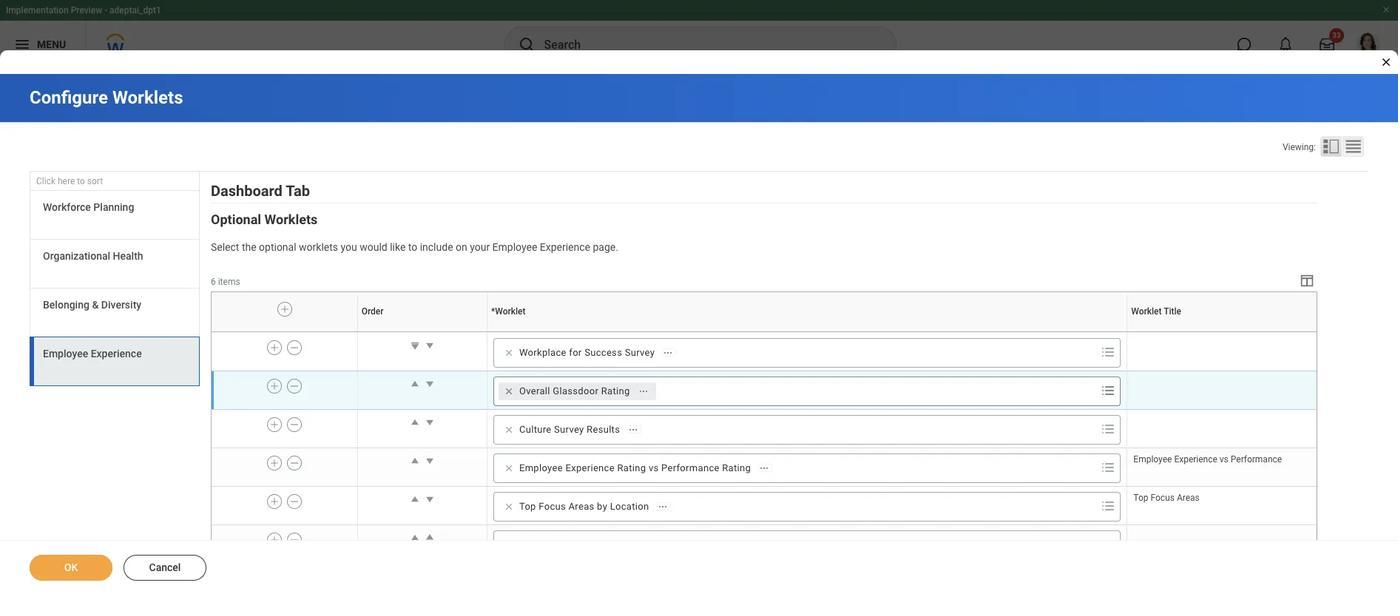Task type: vqa. For each thing, say whether or not it's contained in the screenshot.
"Underline" icon
no



Task type: describe. For each thing, give the bounding box(es) containing it.
related actions image for workplace for success survey
[[663, 348, 673, 358]]

page.
[[593, 241, 618, 253]]

1 prompts image from the top
[[1100, 382, 1117, 399]]

to inside popup button
[[77, 176, 85, 187]]

click to view/edit grid preferences image
[[1299, 272, 1315, 288]]

like
[[390, 241, 406, 253]]

* worklet
[[491, 307, 526, 317]]

plus image for caret up icon for employee experience vs performance
[[270, 456, 280, 470]]

employee experience vs performance
[[1134, 454, 1282, 465]]

health
[[113, 250, 143, 262]]

navigation pane region
[[30, 172, 200, 390]]

profile logan mcneil element
[[1348, 28, 1389, 61]]

configure
[[30, 87, 108, 108]]

sort
[[87, 176, 103, 187]]

worklets
[[299, 241, 338, 253]]

worklet column header
[[487, 331, 1127, 333]]

preview
[[71, 5, 102, 16]]

close environment banner image
[[1382, 5, 1391, 14]]

order for order worklet worklet title
[[421, 331, 423, 332]]

&
[[92, 299, 99, 311]]

employee for employee experience
[[43, 348, 88, 360]]

order for order
[[362, 307, 384, 317]]

x small image for workplace for success survey
[[502, 345, 516, 360]]

survey inside culture survey results element
[[554, 424, 584, 435]]

caret up image for employee experience vs performance
[[408, 453, 422, 468]]

implementation
[[6, 5, 69, 16]]

email
[[567, 539, 592, 550]]

top focus areas
[[1134, 493, 1200, 503]]

x small image for culture survey results
[[502, 422, 516, 437]]

workplace for success survey, press delete to clear value. option
[[499, 344, 681, 362]]

on
[[456, 241, 467, 253]]

2 prompts image from the top
[[1100, 420, 1117, 438]]

dashboard
[[211, 182, 283, 200]]

related actions image for top focus areas by location
[[657, 501, 668, 512]]

here
[[58, 176, 75, 187]]

cancel
[[149, 562, 181, 573]]

workplace for success survey element
[[519, 346, 655, 360]]

minus image for workplace for success survey plus image
[[290, 341, 300, 354]]

optional
[[211, 212, 261, 227]]

overall
[[519, 385, 550, 397]]

0 horizontal spatial title
[[1164, 307, 1182, 317]]

for
[[569, 347, 582, 358]]

caret up image for first caret down image from the top of the optional worklets group
[[408, 415, 422, 430]]

x small image for top focus areas by location
[[502, 499, 516, 514]]

planning
[[93, 201, 134, 213]]

top focus areas by location
[[519, 501, 649, 512]]

minus image for the bottom plus image
[[290, 379, 300, 393]]

x small image for campaign email analytics
[[502, 538, 516, 553]]

row element containing employee experience rating vs performance rating
[[212, 448, 1317, 486]]

culture survey results element
[[519, 423, 620, 436]]

close configure worklets image
[[1381, 56, 1392, 68]]

minus image for caret up image related to first caret down image from the top of the optional worklets group's plus icon
[[290, 418, 300, 431]]

2 caret down image from the top
[[422, 377, 437, 391]]

campaign
[[519, 539, 565, 550]]

configure worklets dialog
[[0, 0, 1398, 594]]

6 items
[[211, 277, 240, 287]]

-
[[104, 5, 107, 16]]

caret up image for caret top icon on the bottom of page
[[408, 530, 422, 545]]

worklet title column header
[[1127, 331, 1317, 333]]

overall glassdoor rating, press delete to clear value. option
[[499, 382, 656, 400]]

list box inside "configure worklets" main content
[[30, 191, 200, 386]]

rating for glassdoor
[[601, 385, 630, 397]]

inbox large image
[[1320, 37, 1335, 52]]

viewing:
[[1283, 142, 1316, 152]]

worklets for configure worklets
[[112, 87, 183, 108]]

top focus areas by location, press delete to clear value. option
[[499, 498, 675, 516]]

caret up image for top focus areas
[[408, 492, 422, 507]]

employee for employee experience vs performance
[[1134, 454, 1172, 465]]

related actions image for overall glassdoor rating
[[638, 386, 649, 396]]

top focus areas by location element
[[519, 500, 649, 513]]

results
[[587, 424, 620, 435]]

experience for employee experience vs performance
[[1174, 454, 1218, 465]]

analytics
[[595, 539, 636, 550]]

culture
[[519, 424, 552, 435]]

plus image for workplace for success survey
[[270, 341, 280, 354]]

caret down image for workplace
[[422, 338, 437, 353]]

caret bottom image
[[408, 338, 422, 353]]

culture survey results, press delete to clear value. option
[[499, 421, 646, 439]]

search image
[[518, 36, 535, 53]]

ok
[[64, 562, 78, 573]]

Toggle to Grid view radio
[[1343, 136, 1364, 157]]

areas for top focus areas
[[1177, 493, 1200, 503]]

configure worklets main content
[[0, 74, 1398, 594]]

workplace for success survey
[[519, 347, 655, 358]]

you
[[341, 241, 357, 253]]

*
[[491, 307, 495, 317]]

experience for employee experience
[[91, 348, 142, 360]]

experience for employee experience rating vs performance rating
[[566, 462, 615, 473]]



Task type: locate. For each thing, give the bounding box(es) containing it.
x small image inside campaign email analytics, press delete to clear value. option
[[502, 538, 516, 553]]

employee experience rating vs performance rating element
[[519, 462, 751, 475]]

2 row element from the top
[[212, 333, 1317, 371]]

3 plus image from the top
[[270, 495, 280, 508]]

survey right culture
[[554, 424, 584, 435]]

campaign email analytics
[[519, 539, 636, 550]]

3 row element from the top
[[212, 409, 1317, 448]]

focus for top focus areas
[[1151, 493, 1175, 503]]

click here to sort button
[[30, 172, 200, 191]]

related actions image for employee experience rating vs performance rating
[[759, 463, 770, 473]]

would
[[360, 241, 387, 253]]

0 horizontal spatial performance
[[662, 462, 720, 473]]

experience left page.
[[540, 241, 590, 253]]

0 vertical spatial related actions image
[[663, 348, 673, 358]]

worklet title
[[1132, 307, 1182, 317]]

0 horizontal spatial survey
[[554, 424, 584, 435]]

0 vertical spatial caret down image
[[422, 338, 437, 353]]

related actions image
[[663, 348, 673, 358], [644, 540, 655, 550]]

rating for experience
[[617, 462, 646, 473]]

to
[[77, 176, 85, 187], [408, 241, 417, 253]]

select the optional worklets you would like to include on your employee experience page.
[[211, 241, 618, 253]]

1 caret down image from the top
[[422, 415, 437, 430]]

caret down image
[[422, 415, 437, 430], [422, 453, 437, 468]]

1 vertical spatial related actions image
[[644, 540, 655, 550]]

order up caret bottom image on the left of the page
[[421, 331, 423, 332]]

x small image left overall
[[502, 384, 516, 399]]

order inside row element
[[362, 307, 384, 317]]

caret down image down order column header
[[422, 338, 437, 353]]

select
[[211, 241, 239, 253]]

0 vertical spatial order
[[362, 307, 384, 317]]

tab
[[286, 182, 310, 200]]

1 horizontal spatial related actions image
[[663, 348, 673, 358]]

6
[[211, 277, 216, 287]]

2 x small image from the top
[[502, 461, 516, 476]]

0 vertical spatial to
[[77, 176, 85, 187]]

1 horizontal spatial worklets
[[265, 212, 318, 227]]

top inside option
[[519, 501, 536, 512]]

include
[[420, 241, 453, 253]]

order up order column header
[[362, 307, 384, 317]]

2 prompts image from the top
[[1100, 497, 1117, 515]]

areas inside option
[[569, 501, 595, 512]]

x small image inside top focus areas by location, press delete to clear value. option
[[502, 499, 516, 514]]

3 minus image from the top
[[290, 418, 300, 431]]

worklets
[[112, 87, 183, 108], [265, 212, 318, 227]]

3 caret up image from the top
[[408, 492, 422, 507]]

1 x small image from the top
[[502, 384, 516, 399]]

organizational
[[43, 250, 110, 262]]

list box
[[30, 191, 200, 386]]

implementation preview -   adeptai_dpt1
[[6, 5, 161, 16]]

1 horizontal spatial areas
[[1177, 493, 1200, 503]]

2 vertical spatial prompts image
[[1100, 459, 1117, 476]]

prompts image
[[1100, 343, 1117, 361], [1100, 420, 1117, 438], [1100, 459, 1117, 476]]

focus for top focus areas by location
[[539, 501, 566, 512]]

belonging & diversity
[[43, 299, 141, 311]]

employee inside "list box"
[[43, 348, 88, 360]]

plus image for worklet
[[280, 303, 290, 316]]

1 horizontal spatial vs
[[1220, 454, 1229, 465]]

focus down 'employee experience vs performance'
[[1151, 493, 1175, 503]]

implementation preview -   adeptai_dpt1 banner
[[0, 0, 1398, 68]]

minus image
[[290, 341, 300, 354], [290, 379, 300, 393], [290, 418, 300, 431], [290, 533, 300, 547]]

1 horizontal spatial order
[[421, 331, 423, 332]]

2 x small image from the top
[[502, 422, 516, 437]]

areas left "by"
[[569, 501, 595, 512]]

1 vertical spatial worklets
[[265, 212, 318, 227]]

experience
[[540, 241, 590, 253], [91, 348, 142, 360], [1174, 454, 1218, 465], [566, 462, 615, 473]]

prompts image for campaign email analytics
[[1100, 536, 1117, 553]]

focus
[[1151, 493, 1175, 503], [539, 501, 566, 512]]

related actions image inside culture survey results, press delete to clear value. option
[[628, 424, 639, 435]]

row element
[[212, 292, 1320, 332], [212, 333, 1317, 371], [212, 409, 1317, 448], [212, 448, 1317, 486], [212, 486, 1317, 525], [212, 525, 1317, 563]]

minus image
[[290, 456, 300, 470], [290, 495, 300, 508]]

1 row element from the top
[[212, 292, 1320, 332]]

worklet
[[495, 307, 526, 317], [1132, 307, 1162, 317], [806, 331, 809, 332], [1220, 331, 1222, 332]]

0 horizontal spatial order
[[362, 307, 384, 317]]

plus image for caret up image related to caret top icon on the bottom of page
[[270, 533, 280, 547]]

plus image
[[280, 303, 290, 316], [270, 341, 280, 354], [270, 379, 280, 393]]

2 vertical spatial plus image
[[270, 379, 280, 393]]

related actions image
[[638, 386, 649, 396], [628, 424, 639, 435], [759, 463, 770, 473], [657, 501, 668, 512]]

adeptai_dpt1
[[110, 5, 161, 16]]

prompts image for vs
[[1100, 459, 1117, 476]]

6 row element from the top
[[212, 525, 1317, 563]]

3 prompts image from the top
[[1100, 536, 1117, 553]]

4 row element from the top
[[212, 448, 1317, 486]]

0 horizontal spatial worklets
[[112, 87, 183, 108]]

the
[[242, 241, 256, 253]]

row element containing workplace for success survey
[[212, 333, 1317, 371]]

2 caret up image from the top
[[408, 530, 422, 545]]

employee right your
[[492, 241, 537, 253]]

4 minus image from the top
[[290, 533, 300, 547]]

2 minus image from the top
[[290, 495, 300, 508]]

1 horizontal spatial top
[[1134, 493, 1149, 503]]

1 horizontal spatial title
[[1223, 331, 1224, 332]]

row element containing top focus areas by location
[[212, 486, 1317, 525]]

related actions image right success
[[663, 348, 673, 358]]

employee down belonging
[[43, 348, 88, 360]]

row element containing campaign email analytics
[[212, 525, 1317, 563]]

row element containing order
[[212, 292, 1320, 332]]

minus image for caret up image related to caret top icon on the bottom of page's plus icon
[[290, 533, 300, 547]]

1 caret down image from the top
[[422, 338, 437, 353]]

experience down diversity
[[91, 348, 142, 360]]

1 vertical spatial title
[[1223, 331, 1224, 332]]

experience up top focus areas
[[1174, 454, 1218, 465]]

employee
[[492, 241, 537, 253], [43, 348, 88, 360], [1134, 454, 1172, 465], [519, 462, 563, 473]]

caret up image
[[408, 415, 422, 430], [408, 530, 422, 545]]

0 vertical spatial x small image
[[502, 384, 516, 399]]

0 horizontal spatial top
[[519, 501, 536, 512]]

title
[[1164, 307, 1182, 317], [1223, 331, 1224, 332]]

x small image inside employee experience rating vs performance rating, press delete to clear value. option
[[502, 461, 516, 476]]

1 plus image from the top
[[270, 418, 280, 431]]

3 prompts image from the top
[[1100, 459, 1117, 476]]

to right like
[[408, 241, 417, 253]]

focus inside option
[[539, 501, 566, 512]]

experience inside "list box"
[[91, 348, 142, 360]]

1 vertical spatial x small image
[[502, 422, 516, 437]]

minus image for top focus areas
[[290, 495, 300, 508]]

areas down 'employee experience vs performance'
[[1177, 493, 1200, 503]]

x small image inside workplace for success survey, press delete to clear value. "option"
[[502, 345, 516, 360]]

survey inside workplace for success survey element
[[625, 347, 655, 358]]

2 plus image from the top
[[270, 456, 280, 470]]

workplace
[[519, 347, 567, 358]]

1 caret up image from the top
[[408, 377, 422, 391]]

optional worklets group
[[211, 211, 1320, 564]]

optional worklets
[[211, 212, 318, 227]]

survey
[[625, 347, 655, 358], [554, 424, 584, 435]]

1 prompts image from the top
[[1100, 343, 1117, 361]]

4 x small image from the top
[[502, 538, 516, 553]]

prompts image
[[1100, 382, 1117, 399], [1100, 497, 1117, 515], [1100, 536, 1117, 553]]

top for top focus areas by location
[[519, 501, 536, 512]]

1 vertical spatial plus image
[[270, 341, 280, 354]]

0 vertical spatial worklets
[[112, 87, 183, 108]]

campaign email analytics, press delete to clear value. option
[[499, 536, 662, 554]]

2 vertical spatial prompts image
[[1100, 536, 1117, 553]]

areas
[[1177, 493, 1200, 503], [569, 501, 595, 512]]

row element containing culture survey results
[[212, 409, 1317, 448]]

0 vertical spatial prompts image
[[1100, 343, 1117, 361]]

0 vertical spatial title
[[1164, 307, 1182, 317]]

survey right success
[[625, 347, 655, 358]]

employee down culture
[[519, 462, 563, 473]]

employee up top focus areas
[[1134, 454, 1172, 465]]

optional
[[259, 241, 296, 253]]

top for top focus areas
[[1134, 493, 1149, 503]]

experience inside option
[[566, 462, 615, 473]]

overall glassdoor rating
[[519, 385, 630, 397]]

related actions image for culture survey results
[[628, 424, 639, 435]]

order
[[362, 307, 384, 317], [421, 331, 423, 332]]

rating
[[601, 385, 630, 397], [617, 462, 646, 473], [722, 462, 751, 473]]

1 vertical spatial survey
[[554, 424, 584, 435]]

click here to sort
[[36, 176, 103, 187]]

overall glassdoor rating element
[[519, 385, 630, 398]]

1 horizontal spatial to
[[408, 241, 417, 253]]

5 row element from the top
[[212, 486, 1317, 525]]

culture survey results
[[519, 424, 620, 435]]

0 vertical spatial survey
[[625, 347, 655, 358]]

organizational health
[[43, 250, 143, 262]]

optional worklets button
[[211, 212, 318, 227]]

to left sort at the left top
[[77, 176, 85, 187]]

1 vertical spatial caret up image
[[408, 453, 422, 468]]

x small image
[[502, 384, 516, 399], [502, 422, 516, 437]]

prompts image for top focus areas by location
[[1100, 497, 1117, 515]]

x small image
[[502, 345, 516, 360], [502, 461, 516, 476], [502, 499, 516, 514], [502, 538, 516, 553]]

1 vertical spatial minus image
[[290, 495, 300, 508]]

1 vertical spatial to
[[408, 241, 417, 253]]

1 vertical spatial caret down image
[[422, 377, 437, 391]]

items
[[218, 277, 240, 287]]

ok button
[[30, 555, 112, 581]]

employee experience
[[43, 348, 142, 360]]

Toggle to List Detail view radio
[[1321, 136, 1342, 157]]

employee for employee experience rating vs performance rating
[[519, 462, 563, 473]]

belonging
[[43, 299, 89, 311]]

x small image for employee experience rating vs performance rating
[[502, 461, 516, 476]]

configure worklets
[[30, 87, 183, 108]]

1 horizontal spatial focus
[[1151, 493, 1175, 503]]

0 vertical spatial caret up image
[[408, 377, 422, 391]]

success
[[585, 347, 622, 358]]

related actions image inside employee experience rating vs performance rating, press delete to clear value. option
[[759, 463, 770, 473]]

1 caret up image from the top
[[408, 415, 422, 430]]

0 horizontal spatial to
[[77, 176, 85, 187]]

top
[[1134, 493, 1149, 503], [519, 501, 536, 512]]

worklets for optional worklets
[[265, 212, 318, 227]]

notifications large image
[[1279, 37, 1293, 52]]

caret up image
[[408, 377, 422, 391], [408, 453, 422, 468], [408, 492, 422, 507]]

caret down image
[[422, 338, 437, 353], [422, 377, 437, 391], [422, 492, 437, 507]]

1 horizontal spatial survey
[[625, 347, 655, 358]]

list box containing workforce planning
[[30, 191, 200, 386]]

order column header
[[357, 331, 487, 333]]

0 vertical spatial plus image
[[280, 303, 290, 316]]

x small image for overall glassdoor rating
[[502, 384, 516, 399]]

1 vertical spatial prompts image
[[1100, 497, 1117, 515]]

your
[[470, 241, 490, 253]]

cancel button
[[124, 555, 206, 581]]

diversity
[[101, 299, 141, 311]]

viewing: option group
[[1283, 136, 1369, 160]]

0 horizontal spatial areas
[[569, 501, 595, 512]]

2 minus image from the top
[[290, 379, 300, 393]]

to inside optional worklets group
[[408, 241, 417, 253]]

2 caret down image from the top
[[422, 453, 437, 468]]

plus image
[[270, 418, 280, 431], [270, 456, 280, 470], [270, 495, 280, 508], [270, 533, 280, 547]]

glassdoor
[[553, 385, 599, 397]]

2 vertical spatial caret down image
[[422, 492, 437, 507]]

location
[[610, 501, 649, 512]]

0 horizontal spatial focus
[[539, 501, 566, 512]]

vs
[[1220, 454, 1229, 465], [649, 462, 659, 473]]

click
[[36, 176, 55, 187]]

related actions image right analytics at left
[[644, 540, 655, 550]]

1 minus image from the top
[[290, 456, 300, 470]]

0 vertical spatial caret down image
[[422, 415, 437, 430]]

workforce planning
[[43, 201, 134, 213]]

0 vertical spatial prompts image
[[1100, 382, 1117, 399]]

1 x small image from the top
[[502, 345, 516, 360]]

performance inside the employee experience rating vs performance rating element
[[662, 462, 720, 473]]

worklets inside group
[[265, 212, 318, 227]]

campaign email analytics element
[[519, 539, 636, 552]]

employee inside option
[[519, 462, 563, 473]]

4 plus image from the top
[[270, 533, 280, 547]]

caret down image for top
[[422, 492, 437, 507]]

experience up 'top focus areas by location'
[[566, 462, 615, 473]]

dashboard tab
[[211, 182, 310, 200]]

3 x small image from the top
[[502, 499, 516, 514]]

plus image for top focus areas caret up icon
[[270, 495, 280, 508]]

areas for top focus areas by location
[[569, 501, 595, 512]]

0 vertical spatial caret up image
[[408, 415, 422, 430]]

0 horizontal spatial vs
[[649, 462, 659, 473]]

employee experience rating vs performance rating
[[519, 462, 751, 473]]

1 horizontal spatial performance
[[1231, 454, 1282, 465]]

1 minus image from the top
[[290, 341, 300, 354]]

focus up campaign
[[539, 501, 566, 512]]

prompts image for survey
[[1100, 343, 1117, 361]]

vs inside option
[[649, 462, 659, 473]]

employee experience rating vs performance rating, press delete to clear value. option
[[499, 459, 777, 477]]

2 vertical spatial caret up image
[[408, 492, 422, 507]]

caret top image
[[422, 530, 437, 545]]

caret down image up caret top icon on the bottom of page
[[422, 492, 437, 507]]

plus image for caret up image related to first caret down image from the top of the optional worklets group
[[270, 418, 280, 431]]

related actions image inside overall glassdoor rating, press delete to clear value. option
[[638, 386, 649, 396]]

0 vertical spatial minus image
[[290, 456, 300, 470]]

0 horizontal spatial related actions image
[[644, 540, 655, 550]]

related actions image inside top focus areas by location, press delete to clear value. option
[[657, 501, 668, 512]]

minus image for employee experience vs performance
[[290, 456, 300, 470]]

1 vertical spatial prompts image
[[1100, 420, 1117, 438]]

1 vertical spatial caret up image
[[408, 530, 422, 545]]

2 caret up image from the top
[[408, 453, 422, 468]]

performance
[[1231, 454, 1282, 465], [662, 462, 720, 473]]

order worklet worklet title
[[421, 331, 1224, 332]]

3 caret down image from the top
[[422, 492, 437, 507]]

caret down image down caret bottom image on the left of the page
[[422, 377, 437, 391]]

x small image left culture
[[502, 422, 516, 437]]

1 vertical spatial caret down image
[[422, 453, 437, 468]]

workforce
[[43, 201, 91, 213]]

by
[[597, 501, 608, 512]]

related actions image for campaign email analytics
[[644, 540, 655, 550]]

1 vertical spatial order
[[421, 331, 423, 332]]



